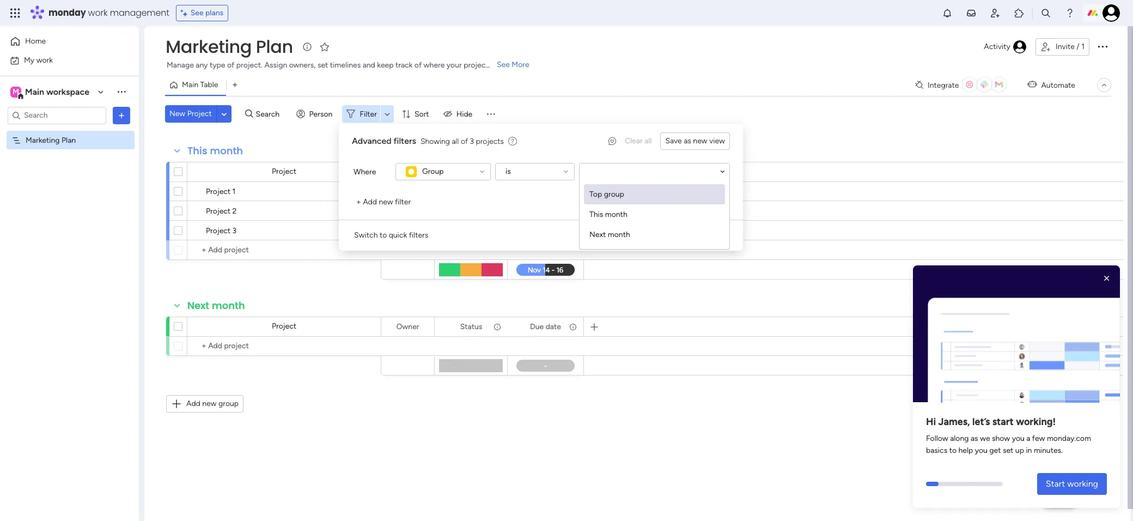 Task type: describe. For each thing, give the bounding box(es) containing it.
show
[[993, 434, 1011, 443]]

filter
[[360, 109, 377, 119]]

0 vertical spatial column information image
[[569, 168, 578, 176]]

project.
[[236, 61, 263, 70]]

work for monday
[[88, 7, 108, 19]]

main table button
[[165, 76, 226, 94]]

james peterson image
[[1103, 4, 1121, 22]]

switch
[[354, 231, 378, 240]]

+ Add project text field
[[193, 340, 376, 353]]

marketing plan inside marketing plan list box
[[26, 135, 76, 145]]

1 inside 'button'
[[1082, 42, 1085, 51]]

+ add new filter button
[[352, 194, 416, 211]]

activity
[[985, 42, 1011, 51]]

sort
[[415, 109, 429, 119]]

add to favorites image
[[319, 41, 330, 52]]

switch to quick filters
[[354, 231, 429, 240]]

help button
[[1041, 490, 1079, 508]]

person button
[[292, 105, 339, 123]]

marketing plan list box
[[0, 129, 139, 297]]

see more
[[497, 60, 530, 69]]

clear all button
[[621, 132, 657, 150]]

list box containing top group
[[580, 180, 730, 245]]

autopilot image
[[1028, 78, 1038, 91]]

lottie animation element
[[914, 266, 1121, 407]]

1 owner field from the top
[[394, 166, 422, 178]]

clear all
[[625, 136, 652, 146]]

1 status from the top
[[461, 167, 483, 176]]

project inside button
[[187, 109, 212, 118]]

1 vertical spatial 3
[[233, 226, 237, 236]]

all inside the advanced filters showing all of 3 projects
[[452, 137, 459, 146]]

0 vertical spatial marketing
[[166, 34, 252, 59]]

new project button
[[165, 105, 216, 123]]

0 horizontal spatial of
[[227, 61, 235, 70]]

this inside field
[[188, 144, 208, 158]]

0 horizontal spatial options image
[[116, 110, 127, 121]]

home
[[25, 37, 46, 46]]

0 vertical spatial next month
[[590, 230, 631, 239]]

up
[[1016, 446, 1025, 455]]

james,
[[939, 416, 971, 428]]

next month inside field
[[188, 299, 245, 312]]

few
[[1033, 434, 1046, 443]]

plans
[[206, 8, 224, 17]]

show board description image
[[301, 41, 314, 52]]

add inside button
[[363, 197, 377, 207]]

showing
[[421, 137, 450, 146]]

owner for first the owner field from the top
[[397, 167, 420, 176]]

1 vertical spatial you
[[976, 446, 988, 455]]

help
[[959, 446, 974, 455]]

basics
[[927, 446, 948, 455]]

workspace
[[46, 86, 89, 97]]

add new group button
[[166, 395, 244, 413]]

This month field
[[185, 144, 246, 158]]

save as new view button
[[661, 132, 731, 150]]

add inside 'button'
[[186, 399, 201, 408]]

integrate
[[928, 80, 960, 90]]

group inside 'button'
[[219, 399, 239, 408]]

switch to quick filters button
[[350, 227, 433, 244]]

monday work management
[[49, 7, 169, 19]]

due
[[531, 322, 544, 331]]

advanced filters showing all of 3 projects
[[352, 136, 504, 146]]

start
[[993, 416, 1015, 428]]

more
[[512, 60, 530, 69]]

Search field
[[253, 106, 286, 122]]

menu image
[[486, 108, 497, 119]]

new inside 'button'
[[202, 399, 217, 408]]

all inside button
[[645, 136, 652, 146]]

work for my
[[36, 55, 53, 65]]

1 horizontal spatial options image
[[1097, 40, 1110, 53]]

save
[[666, 136, 682, 146]]

due date
[[531, 322, 561, 331]]

invite / 1 button
[[1036, 38, 1090, 56]]

0 horizontal spatial column information image
[[493, 322, 502, 331]]

add view image
[[233, 81, 237, 89]]

track
[[396, 61, 413, 70]]

table
[[200, 80, 218, 89]]

project 3
[[206, 226, 237, 236]]

sort button
[[397, 105, 436, 123]]

owners,
[[289, 61, 316, 70]]

workspace selection element
[[10, 85, 91, 99]]

0 vertical spatial column information image
[[493, 168, 502, 176]]

apps image
[[1015, 8, 1025, 19]]

Next month field
[[185, 299, 248, 313]]

main for main workspace
[[25, 86, 44, 97]]

0 vertical spatial marketing plan
[[166, 34, 293, 59]]

hide
[[457, 109, 473, 119]]

main table
[[182, 80, 218, 89]]

save as new view
[[666, 136, 726, 146]]

workspace options image
[[116, 86, 127, 97]]

plan inside list box
[[62, 135, 76, 145]]

see plans
[[191, 8, 224, 17]]

1 horizontal spatial this
[[590, 210, 604, 219]]

type
[[210, 61, 225, 70]]

help image
[[1065, 8, 1076, 19]]

manage
[[167, 61, 194, 70]]

collapse board header image
[[1101, 81, 1109, 89]]

workspace image
[[10, 86, 21, 98]]

timelines
[[330, 61, 361, 70]]

0 horizontal spatial set
[[318, 61, 328, 70]]

monday.com
[[1048, 434, 1092, 443]]

minutes.
[[1035, 446, 1064, 455]]

quick
[[389, 231, 407, 240]]

automate
[[1042, 80, 1076, 90]]

1 horizontal spatial this month
[[590, 210, 628, 219]]

lottie animation image
[[914, 270, 1121, 407]]

new for view
[[694, 136, 708, 146]]

next inside field
[[188, 299, 209, 312]]

owner for second the owner field from the top
[[397, 322, 420, 331]]

1 vertical spatial column information image
[[569, 322, 578, 331]]

learn more image
[[509, 136, 517, 147]]

start
[[1047, 479, 1066, 489]]

angle down image
[[222, 110, 227, 118]]

working
[[1068, 479, 1099, 489]]

your
[[447, 61, 462, 70]]

set inside follow along as we show you a few monday.com basics to help you get set up in minutes.
[[1004, 446, 1014, 455]]

person
[[309, 109, 333, 119]]



Task type: vqa. For each thing, say whether or not it's contained in the screenshot.
MINUTES.
yes



Task type: locate. For each thing, give the bounding box(es) containing it.
0 vertical spatial options image
[[1097, 40, 1110, 53]]

main workspace
[[25, 86, 89, 97]]

0 horizontal spatial all
[[452, 137, 459, 146]]

to left quick
[[380, 231, 387, 240]]

3 inside the advanced filters showing all of 3 projects
[[470, 137, 474, 146]]

notifications image
[[943, 8, 954, 19]]

top
[[590, 190, 603, 199]]

work right monday
[[88, 7, 108, 19]]

my
[[24, 55, 34, 65]]

1 vertical spatial see
[[497, 60, 510, 69]]

None field
[[586, 162, 588, 183], [528, 166, 564, 178], [586, 162, 588, 183], [528, 166, 564, 178]]

next month
[[590, 230, 631, 239], [188, 299, 245, 312]]

0 vertical spatial set
[[318, 61, 328, 70]]

0 horizontal spatial new
[[202, 399, 217, 408]]

1 horizontal spatial 3
[[470, 137, 474, 146]]

work right my
[[36, 55, 53, 65]]

this month down top group at the top right of page
[[590, 210, 628, 219]]

1 horizontal spatial marketing plan
[[166, 34, 293, 59]]

column information image right date
[[569, 322, 578, 331]]

plan
[[256, 34, 293, 59], [62, 135, 76, 145]]

add
[[363, 197, 377, 207], [186, 399, 201, 408]]

work inside my work button
[[36, 55, 53, 65]]

1 vertical spatial next
[[188, 299, 209, 312]]

project 2
[[206, 207, 237, 216]]

0 vertical spatial plan
[[256, 34, 293, 59]]

2 horizontal spatial new
[[694, 136, 708, 146]]

home button
[[7, 33, 117, 50]]

working!
[[1017, 416, 1057, 428]]

1 horizontal spatial main
[[182, 80, 198, 89]]

next
[[590, 230, 606, 239], [188, 299, 209, 312]]

filters down sort 'popup button'
[[394, 136, 416, 146]]

2 owner field from the top
[[394, 321, 422, 333]]

inbox image
[[967, 8, 978, 19]]

let's
[[973, 416, 991, 428]]

2 all from the left
[[452, 137, 459, 146]]

1 vertical spatial column information image
[[493, 322, 502, 331]]

2 owner from the top
[[397, 322, 420, 331]]

options image down the workspace options image
[[116, 110, 127, 121]]

1 horizontal spatial group
[[604, 190, 625, 199]]

1 vertical spatial owner
[[397, 322, 420, 331]]

1 horizontal spatial work
[[88, 7, 108, 19]]

0 vertical spatial 3
[[470, 137, 474, 146]]

marketing up the any
[[166, 34, 252, 59]]

0 vertical spatial to
[[380, 231, 387, 240]]

see more link
[[496, 59, 531, 70]]

hi james, let's start working!
[[927, 416, 1057, 428]]

plan down search in workspace field
[[62, 135, 76, 145]]

0 horizontal spatial marketing
[[26, 135, 60, 145]]

0 vertical spatial status
[[461, 167, 483, 176]]

0 horizontal spatial 1
[[233, 187, 236, 196]]

along
[[951, 434, 970, 443]]

invite
[[1057, 42, 1076, 51]]

new
[[170, 109, 186, 118]]

see for see plans
[[191, 8, 204, 17]]

v2 user feedback image
[[609, 135, 617, 147]]

options image right /
[[1097, 40, 1110, 53]]

1 up 2
[[233, 187, 236, 196]]

filter
[[395, 197, 411, 207]]

plan up the assign
[[256, 34, 293, 59]]

Owner field
[[394, 166, 422, 178], [394, 321, 422, 333]]

new project
[[170, 109, 212, 118]]

of right track
[[415, 61, 422, 70]]

project
[[187, 109, 212, 118], [272, 167, 297, 176], [206, 187, 231, 196], [206, 207, 231, 216], [206, 226, 231, 236], [272, 322, 297, 331]]

new for filter
[[379, 197, 393, 207]]

all right 'showing'
[[452, 137, 459, 146]]

status
[[461, 167, 483, 176], [461, 322, 483, 331]]

as inside button
[[684, 136, 692, 146]]

1 vertical spatial status field
[[458, 321, 485, 333]]

1 vertical spatial this
[[590, 210, 604, 219]]

see left plans
[[191, 8, 204, 17]]

projects
[[476, 137, 504, 146]]

main
[[182, 80, 198, 89], [25, 86, 44, 97]]

0 vertical spatial this month
[[188, 144, 243, 158]]

v2 search image
[[245, 108, 253, 120]]

to left help
[[950, 446, 957, 455]]

to inside switch to quick filters button
[[380, 231, 387, 240]]

1 horizontal spatial set
[[1004, 446, 1014, 455]]

start working
[[1047, 479, 1099, 489]]

where
[[354, 167, 376, 176]]

and
[[363, 61, 376, 70]]

hi
[[927, 416, 937, 428]]

1 vertical spatial to
[[950, 446, 957, 455]]

Search in workspace field
[[23, 109, 91, 122]]

see plans button
[[176, 5, 229, 21]]

1 horizontal spatial column information image
[[569, 322, 578, 331]]

1 horizontal spatial column information image
[[569, 168, 578, 176]]

1 horizontal spatial as
[[971, 434, 979, 443]]

1 horizontal spatial add
[[363, 197, 377, 207]]

project 1
[[206, 187, 236, 196]]

0 horizontal spatial group
[[219, 399, 239, 408]]

2 vertical spatial new
[[202, 399, 217, 408]]

0 vertical spatial owner
[[397, 167, 420, 176]]

0 vertical spatial group
[[604, 190, 625, 199]]

clear
[[625, 136, 643, 146]]

follow
[[927, 434, 949, 443]]

0 horizontal spatial next month
[[188, 299, 245, 312]]

filters right quick
[[409, 231, 429, 240]]

my work
[[24, 55, 53, 65]]

1 horizontal spatial you
[[1013, 434, 1025, 443]]

follow along as we show you a few monday.com basics to help you get set up in minutes.
[[927, 434, 1092, 455]]

options image
[[1097, 40, 1110, 53], [116, 110, 127, 121]]

1 vertical spatial new
[[379, 197, 393, 207]]

option
[[0, 130, 139, 132]]

1 vertical spatial marketing
[[26, 135, 60, 145]]

1 all from the left
[[645, 136, 652, 146]]

this down top
[[590, 210, 604, 219]]

keep
[[377, 61, 394, 70]]

manage any type of project. assign owners, set timelines and keep track of where your project stands.
[[167, 61, 515, 70]]

marketing plan down search in workspace field
[[26, 135, 76, 145]]

assign
[[265, 61, 287, 70]]

main inside 'button'
[[182, 80, 198, 89]]

activity button
[[980, 38, 1032, 56]]

0 horizontal spatial as
[[684, 136, 692, 146]]

0 horizontal spatial column information image
[[493, 168, 502, 176]]

1 vertical spatial filters
[[409, 231, 429, 240]]

invite / 1
[[1057, 42, 1085, 51]]

help
[[1051, 494, 1070, 505]]

as inside follow along as we show you a few monday.com basics to help you get set up in minutes.
[[971, 434, 979, 443]]

1 horizontal spatial next month
[[590, 230, 631, 239]]

column information image
[[569, 168, 578, 176], [493, 322, 502, 331]]

0 horizontal spatial plan
[[62, 135, 76, 145]]

column information image
[[493, 168, 502, 176], [569, 322, 578, 331]]

0 horizontal spatial to
[[380, 231, 387, 240]]

Status field
[[458, 166, 485, 178], [458, 321, 485, 333]]

2 status from the top
[[461, 322, 483, 331]]

see inside button
[[191, 8, 204, 17]]

management
[[110, 7, 169, 19]]

1 vertical spatial owner field
[[394, 321, 422, 333]]

where
[[424, 61, 445, 70]]

0 vertical spatial see
[[191, 8, 204, 17]]

0 horizontal spatial next
[[188, 299, 209, 312]]

monday
[[49, 7, 86, 19]]

to inside follow along as we show you a few monday.com basics to help you get set up in minutes.
[[950, 446, 957, 455]]

1 vertical spatial work
[[36, 55, 53, 65]]

any
[[196, 61, 208, 70]]

1 vertical spatial status
[[461, 322, 483, 331]]

group
[[423, 167, 444, 176]]

1 vertical spatial options image
[[116, 110, 127, 121]]

start working button
[[1038, 473, 1108, 495]]

marketing inside list box
[[26, 135, 60, 145]]

my work button
[[7, 52, 117, 69]]

this month down the angle down image
[[188, 144, 243, 158]]

0 vertical spatial status field
[[458, 166, 485, 178]]

0 horizontal spatial see
[[191, 8, 204, 17]]

0 horizontal spatial main
[[25, 86, 44, 97]]

0 horizontal spatial work
[[36, 55, 53, 65]]

main left table
[[182, 80, 198, 89]]

1 vertical spatial this month
[[590, 210, 628, 219]]

set left up
[[1004, 446, 1014, 455]]

add new group
[[186, 399, 239, 408]]

1 status field from the top
[[458, 166, 485, 178]]

as right save
[[684, 136, 692, 146]]

filters inside switch to quick filters button
[[409, 231, 429, 240]]

is
[[506, 167, 511, 176]]

all right "clear"
[[645, 136, 652, 146]]

select product image
[[10, 8, 21, 19]]

1 vertical spatial marketing plan
[[26, 135, 76, 145]]

of
[[227, 61, 235, 70], [415, 61, 422, 70], [461, 137, 468, 146]]

of left projects
[[461, 137, 468, 146]]

1 vertical spatial set
[[1004, 446, 1014, 455]]

close image
[[1102, 273, 1113, 284]]

marketing plan up type
[[166, 34, 293, 59]]

view
[[710, 136, 726, 146]]

of inside the advanced filters showing all of 3 projects
[[461, 137, 468, 146]]

stands.
[[491, 61, 515, 70]]

0 vertical spatial this
[[188, 144, 208, 158]]

see for see more
[[497, 60, 510, 69]]

3
[[470, 137, 474, 146], [233, 226, 237, 236]]

a
[[1027, 434, 1031, 443]]

3 left projects
[[470, 137, 474, 146]]

3 down 2
[[233, 226, 237, 236]]

this month inside field
[[188, 144, 243, 158]]

marketing down search in workspace field
[[26, 135, 60, 145]]

you down we
[[976, 446, 988, 455]]

1 horizontal spatial all
[[645, 136, 652, 146]]

1 horizontal spatial to
[[950, 446, 957, 455]]

0 horizontal spatial marketing plan
[[26, 135, 76, 145]]

main inside workspace selection element
[[25, 86, 44, 97]]

0 vertical spatial filters
[[394, 136, 416, 146]]

month inside next month field
[[212, 299, 245, 312]]

invite members image
[[991, 8, 1001, 19]]

list box
[[580, 180, 730, 245]]

all
[[645, 136, 652, 146], [452, 137, 459, 146]]

hide button
[[439, 105, 479, 123]]

0 vertical spatial 1
[[1082, 42, 1085, 51]]

1 vertical spatial plan
[[62, 135, 76, 145]]

see
[[191, 8, 204, 17], [497, 60, 510, 69]]

0 horizontal spatial this month
[[188, 144, 243, 158]]

0 vertical spatial as
[[684, 136, 692, 146]]

filter button
[[343, 105, 394, 123]]

1 horizontal spatial of
[[415, 61, 422, 70]]

+ Add project text field
[[193, 244, 376, 257]]

1 horizontal spatial marketing
[[166, 34, 252, 59]]

1 vertical spatial add
[[186, 399, 201, 408]]

see left more
[[497, 60, 510, 69]]

month inside this month field
[[210, 144, 243, 158]]

0 vertical spatial owner field
[[394, 166, 422, 178]]

0 vertical spatial next
[[590, 230, 606, 239]]

of right type
[[227, 61, 235, 70]]

+
[[357, 197, 361, 207]]

as left we
[[971, 434, 979, 443]]

2 horizontal spatial of
[[461, 137, 468, 146]]

1 vertical spatial group
[[219, 399, 239, 408]]

get
[[990, 446, 1002, 455]]

0 vertical spatial new
[[694, 136, 708, 146]]

1 horizontal spatial see
[[497, 60, 510, 69]]

marketing plan
[[166, 34, 293, 59], [26, 135, 76, 145]]

this down new project button on the top
[[188, 144, 208, 158]]

progress bar
[[927, 482, 940, 486]]

marketing
[[166, 34, 252, 59], [26, 135, 60, 145]]

0 horizontal spatial this
[[188, 144, 208, 158]]

top group
[[590, 190, 625, 199]]

m
[[13, 87, 19, 96]]

1 vertical spatial as
[[971, 434, 979, 443]]

date
[[546, 322, 561, 331]]

arrow down image
[[381, 107, 394, 120]]

0 horizontal spatial you
[[976, 446, 988, 455]]

1 vertical spatial 1
[[233, 187, 236, 196]]

0 horizontal spatial 3
[[233, 226, 237, 236]]

2 status field from the top
[[458, 321, 485, 333]]

column information image left 'is'
[[493, 168, 502, 176]]

you left a at bottom
[[1013, 434, 1025, 443]]

we
[[981, 434, 991, 443]]

1 horizontal spatial next
[[590, 230, 606, 239]]

1 vertical spatial next month
[[188, 299, 245, 312]]

to
[[380, 231, 387, 240], [950, 446, 957, 455]]

0 vertical spatial add
[[363, 197, 377, 207]]

0 vertical spatial you
[[1013, 434, 1025, 443]]

main for main table
[[182, 80, 198, 89]]

+ add new filter
[[357, 197, 411, 207]]

in
[[1027, 446, 1033, 455]]

search everything image
[[1041, 8, 1052, 19]]

Due date field
[[528, 321, 564, 333]]

0 horizontal spatial add
[[186, 399, 201, 408]]

Marketing Plan field
[[163, 34, 296, 59]]

1 right /
[[1082, 42, 1085, 51]]

1 owner from the top
[[397, 167, 420, 176]]

2
[[233, 207, 237, 216]]

dapulse integrations image
[[916, 81, 924, 89]]

main right workspace icon
[[25, 86, 44, 97]]

set down add to favorites image on the top of the page
[[318, 61, 328, 70]]

1 horizontal spatial 1
[[1082, 42, 1085, 51]]

1 horizontal spatial plan
[[256, 34, 293, 59]]



